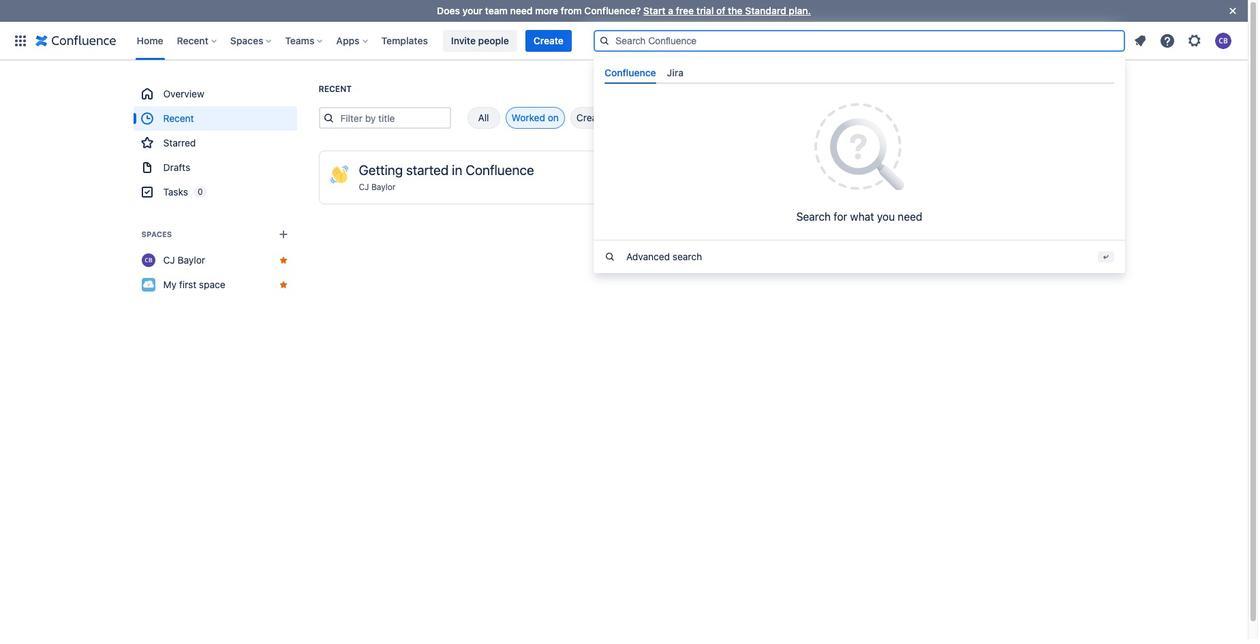 Task type: describe. For each thing, give the bounding box(es) containing it.
start a free trial of the standard plan. link
[[643, 5, 811, 16]]

jira
[[667, 66, 684, 78]]

confluence tab
[[599, 61, 662, 84]]

first
[[179, 279, 196, 290]]

my
[[163, 279, 177, 290]]

created
[[577, 112, 612, 123]]

ago
[[909, 172, 924, 182]]

:wave: image
[[330, 166, 348, 183]]

search
[[797, 211, 831, 223]]

you created 15 minutes ago
[[817, 172, 924, 182]]

Search Confluence field
[[594, 30, 1126, 51]]

search for what you need banner
[[0, 21, 1248, 273]]

baylor inside getting started in confluence cj baylor
[[371, 182, 396, 192]]

create
[[534, 34, 564, 46]]

plan.
[[789, 5, 811, 16]]

created by me button
[[571, 107, 647, 129]]

close image
[[1225, 3, 1241, 19]]

confluence inside tab
[[605, 66, 656, 78]]

recent link
[[133, 106, 297, 131]]

tab list containing all
[[451, 107, 647, 129]]

trial
[[697, 5, 714, 16]]

confluence?
[[585, 5, 641, 16]]

does your team need more from confluence? start a free trial of the standard plan.
[[437, 5, 811, 16]]

help icon image
[[1160, 32, 1176, 49]]

from
[[561, 5, 582, 16]]

invite people
[[451, 34, 509, 46]]

recent inside group
[[163, 112, 194, 124]]

Filter by title field
[[336, 108, 450, 127]]

space
[[199, 279, 225, 290]]

spaces button
[[226, 30, 277, 51]]

teams button
[[281, 30, 328, 51]]

your
[[463, 5, 483, 16]]

getting started in confluence cj baylor
[[359, 162, 534, 192]]

jira tab
[[662, 61, 689, 84]]

tasks
[[163, 186, 188, 198]]

1 vertical spatial recent
[[319, 84, 352, 94]]

settings icon image
[[1187, 32, 1203, 49]]

starred
[[163, 137, 196, 149]]

need inside banner
[[898, 211, 923, 223]]

tab list inside "search for what you need" banner
[[599, 61, 1120, 84]]

you
[[877, 211, 895, 223]]

overview link
[[133, 82, 297, 106]]

home
[[137, 34, 163, 46]]

teams
[[285, 34, 315, 46]]

invite
[[451, 34, 476, 46]]

recent button
[[173, 30, 222, 51]]

create a space image
[[275, 226, 291, 243]]

started
[[406, 162, 449, 178]]

worked on button
[[506, 107, 565, 129]]

all button
[[467, 107, 500, 129]]



Task type: vqa. For each thing, say whether or not it's contained in the screenshot.
Help Icon
yes



Task type: locate. For each thing, give the bounding box(es) containing it.
cj inside getting started in confluence cj baylor
[[359, 182, 369, 192]]

drafts
[[163, 162, 190, 173]]

0 vertical spatial tab list
[[599, 61, 1120, 84]]

start
[[643, 5, 666, 16]]

1 vertical spatial confluence
[[466, 162, 534, 178]]

spaces right recent dropdown button
[[230, 34, 263, 46]]

0 horizontal spatial need
[[510, 5, 533, 16]]

2 vertical spatial recent
[[163, 112, 194, 124]]

on
[[548, 112, 559, 123]]

baylor inside cj baylor link
[[178, 254, 205, 266]]

1 horizontal spatial need
[[898, 211, 923, 223]]

your profile and preferences image
[[1216, 32, 1232, 49]]

apps
[[336, 34, 360, 46]]

apps button
[[332, 30, 373, 51]]

confluence image
[[35, 32, 116, 49], [35, 32, 116, 49]]

drafts link
[[133, 155, 297, 180]]

standard
[[745, 5, 787, 16]]

:wave: image
[[330, 166, 348, 183]]

a
[[668, 5, 674, 16]]

0 horizontal spatial confluence
[[466, 162, 534, 178]]

confluence inside getting started in confluence cj baylor
[[466, 162, 534, 178]]

in
[[452, 162, 462, 178]]

unstar this space image
[[278, 255, 289, 266]]

global element
[[8, 21, 989, 60]]

cj up my
[[163, 254, 175, 266]]

cj baylor
[[163, 254, 205, 266]]

tab list containing confluence
[[599, 61, 1120, 84]]

cj down getting
[[359, 182, 369, 192]]

worked
[[512, 112, 545, 123]]

cj baylor link down getting
[[359, 182, 396, 192]]

me
[[628, 112, 641, 123]]

my first space
[[163, 279, 225, 290]]

home link
[[133, 30, 167, 51]]

unstar this space image
[[278, 280, 289, 290]]

search
[[673, 251, 702, 262]]

you
[[817, 172, 831, 182]]

worked on
[[512, 112, 559, 123]]

starred link
[[133, 131, 297, 155]]

search for what you need
[[797, 211, 923, 223]]

recent up starred
[[163, 112, 194, 124]]

0 horizontal spatial cj
[[163, 254, 175, 266]]

confluence down search icon
[[605, 66, 656, 78]]

advanced search
[[627, 251, 702, 262]]

0 vertical spatial recent
[[177, 34, 208, 46]]

0 horizontal spatial spaces
[[141, 230, 172, 239]]

1 vertical spatial spaces
[[141, 230, 172, 239]]

baylor up my first space at left
[[178, 254, 205, 266]]

baylor
[[371, 182, 396, 192], [178, 254, 205, 266]]

1 horizontal spatial cj
[[359, 182, 369, 192]]

invite people button
[[443, 30, 517, 51]]

baylor down getting
[[371, 182, 396, 192]]

cj
[[359, 182, 369, 192], [163, 254, 175, 266]]

spaces inside popup button
[[230, 34, 263, 46]]

confluence
[[605, 66, 656, 78], [466, 162, 534, 178]]

getting
[[359, 162, 403, 178]]

0 vertical spatial confluence
[[605, 66, 656, 78]]

1 vertical spatial need
[[898, 211, 923, 223]]

recent down apps
[[319, 84, 352, 94]]

1 horizontal spatial cj baylor link
[[359, 182, 396, 192]]

my first space link
[[133, 273, 297, 297]]

the
[[728, 5, 743, 16]]

1 vertical spatial cj baylor link
[[133, 248, 297, 273]]

need right the you
[[898, 211, 923, 223]]

team
[[485, 5, 508, 16]]

spaces
[[230, 34, 263, 46], [141, 230, 172, 239]]

notification icon image
[[1132, 32, 1149, 49]]

recent inside dropdown button
[[177, 34, 208, 46]]

minutes
[[876, 172, 907, 182]]

1 vertical spatial tab list
[[451, 107, 647, 129]]

templates link
[[377, 30, 432, 51]]

search image
[[599, 35, 610, 46]]

of
[[717, 5, 726, 16]]

advanced
[[627, 251, 670, 262]]

0 vertical spatial baylor
[[371, 182, 396, 192]]

1 horizontal spatial confluence
[[605, 66, 656, 78]]

0 vertical spatial need
[[510, 5, 533, 16]]

0 vertical spatial spaces
[[230, 34, 263, 46]]

1 horizontal spatial spaces
[[230, 34, 263, 46]]

confluence right in
[[466, 162, 534, 178]]

recent
[[177, 34, 208, 46], [319, 84, 352, 94], [163, 112, 194, 124]]

templates
[[381, 34, 428, 46]]

1 vertical spatial baylor
[[178, 254, 205, 266]]

0 vertical spatial cj
[[359, 182, 369, 192]]

0 horizontal spatial baylor
[[178, 254, 205, 266]]

0
[[198, 187, 203, 197]]

recent right "home"
[[177, 34, 208, 46]]

created
[[834, 172, 863, 182]]

tab list
[[599, 61, 1120, 84], [451, 107, 647, 129]]

need
[[510, 5, 533, 16], [898, 211, 923, 223]]

appswitcher icon image
[[12, 32, 29, 49]]

more
[[535, 5, 558, 16]]

overview
[[163, 88, 204, 100]]

need right team
[[510, 5, 533, 16]]

0 vertical spatial cj baylor link
[[359, 182, 396, 192]]

cj baylor link
[[359, 182, 396, 192], [133, 248, 297, 273]]

group
[[133, 82, 297, 205]]

advanced search link
[[594, 241, 1126, 273]]

all
[[478, 112, 489, 123]]

cj baylor link up space
[[133, 248, 297, 273]]

what
[[850, 211, 874, 223]]

1 vertical spatial cj
[[163, 254, 175, 266]]

people
[[478, 34, 509, 46]]

spaces up cj baylor
[[141, 230, 172, 239]]

free
[[676, 5, 694, 16]]

group containing overview
[[133, 82, 297, 205]]

0 horizontal spatial cj baylor link
[[133, 248, 297, 273]]

create link
[[525, 30, 572, 51]]

for
[[834, 211, 848, 223]]

advanced search image
[[605, 251, 616, 262]]

created by me
[[577, 112, 641, 123]]

does
[[437, 5, 460, 16]]

by
[[614, 112, 625, 123]]

15
[[865, 172, 874, 182]]

1 horizontal spatial baylor
[[371, 182, 396, 192]]



